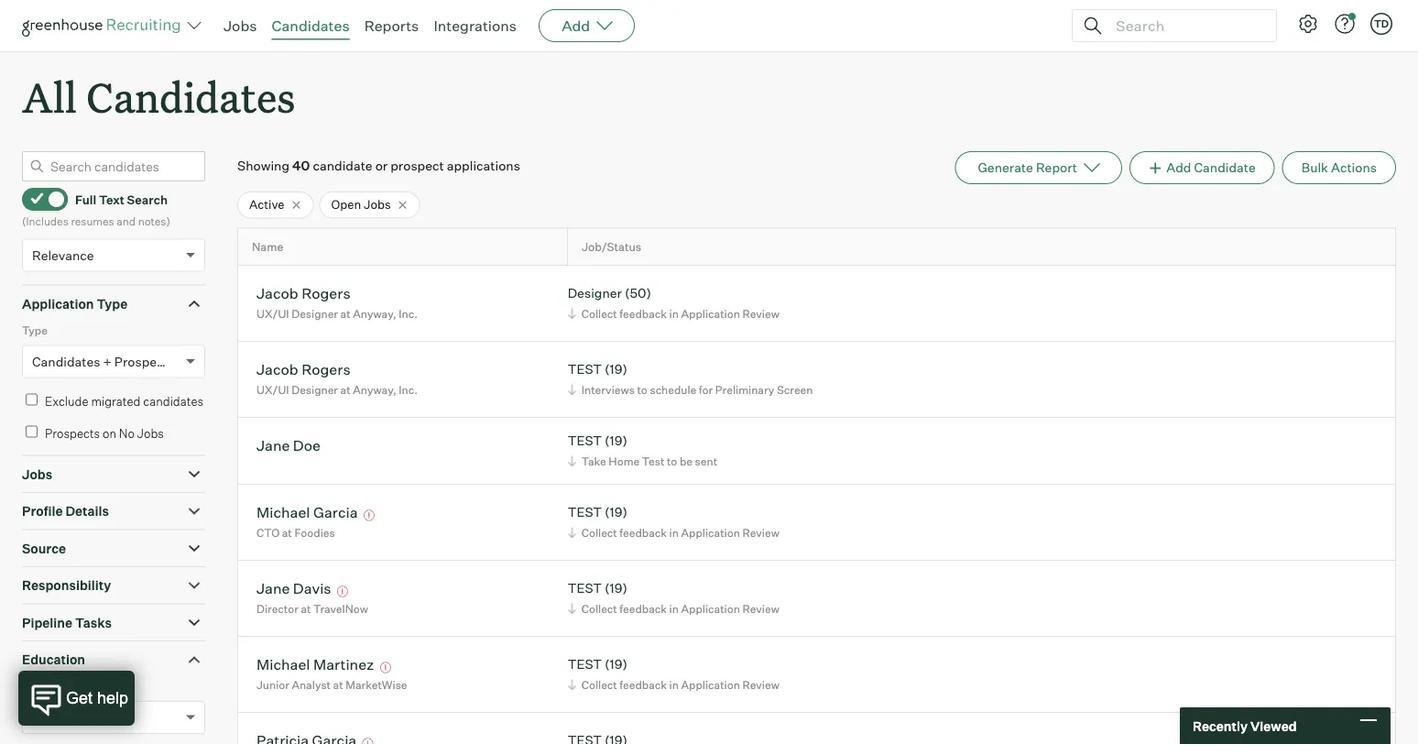 Task type: describe. For each thing, give the bounding box(es) containing it.
take home test to be sent link
[[565, 452, 722, 470]]

marketwise
[[346, 678, 407, 692]]

1 vertical spatial school
[[32, 710, 73, 726]]

collect feedback in application review link for michael garcia
[[565, 524, 784, 541]]

designer for designer (50)
[[292, 307, 338, 320]]

to inside test (19) take home test to be sent
[[667, 454, 678, 468]]

pipeline
[[22, 615, 72, 631]]

full text search (includes resumes and notes)
[[22, 192, 170, 228]]

designer for test (19)
[[292, 383, 338, 397]]

education
[[22, 652, 85, 668]]

in for jane davis
[[670, 602, 679, 616]]

review for jane davis
[[743, 602, 780, 616]]

candidates
[[143, 394, 204, 408]]

feedback for michael garcia
[[620, 526, 667, 540]]

inc. for designer (50)
[[399, 307, 418, 320]]

(19) for michael garcia
[[605, 504, 628, 520]]

anyway, for designer
[[353, 307, 397, 320]]

jacob for designer
[[257, 284, 299, 302]]

davis
[[293, 579, 331, 597]]

jane davis link
[[257, 579, 331, 600]]

jobs link
[[224, 16, 257, 35]]

junior
[[257, 678, 289, 692]]

Prospects on No Jobs checkbox
[[26, 426, 38, 438]]

jobs up profile
[[22, 466, 52, 482]]

applications
[[447, 158, 520, 174]]

michael for michael martinez
[[257, 655, 310, 673]]

td button
[[1367, 9, 1397, 38]]

jobs right open
[[364, 197, 391, 212]]

designer (50) collect feedback in application review
[[568, 285, 780, 320]]

(19) inside test (19) interviews to schedule for preliminary screen
[[605, 361, 628, 377]]

greenhouse recruiting image
[[22, 15, 187, 37]]

for
[[699, 383, 713, 397]]

all candidates
[[22, 70, 296, 124]]

relevance
[[32, 247, 94, 263]]

open jobs
[[331, 197, 391, 212]]

td
[[1375, 17, 1390, 30]]

collect for michael martinez
[[582, 678, 618, 692]]

open
[[331, 197, 361, 212]]

application for michael garcia
[[681, 526, 740, 540]]

generate
[[978, 160, 1034, 176]]

responsibility
[[22, 578, 111, 594]]

Search text field
[[1112, 12, 1260, 39]]

profile
[[22, 503, 63, 519]]

all
[[22, 70, 77, 124]]

in for michael martinez
[[670, 678, 679, 692]]

notes)
[[138, 214, 170, 228]]

interviews
[[582, 383, 635, 397]]

reports
[[364, 16, 419, 35]]

jane for jane doe
[[257, 436, 290, 454]]

add candidate
[[1167, 160, 1256, 176]]

test (19) collect feedback in application review for michael garcia
[[568, 504, 780, 540]]

checkmark image
[[30, 192, 44, 205]]

feedback for jane davis
[[620, 602, 667, 616]]

0 horizontal spatial type
[[22, 324, 48, 337]]

1 vertical spatial candidates
[[86, 70, 296, 124]]

ux/ui for designer (50)
[[257, 307, 289, 320]]

configure image
[[1298, 13, 1320, 35]]

prospects on no jobs
[[45, 426, 164, 441]]

profile details
[[22, 503, 109, 519]]

1 vertical spatial prospects
[[45, 426, 100, 441]]

michael garcia
[[257, 503, 358, 521]]

to inside test (19) interviews to schedule for preliminary screen
[[637, 383, 648, 397]]

details
[[65, 503, 109, 519]]

candidate
[[313, 158, 373, 174]]

doe
[[293, 436, 321, 454]]

michael martinez link
[[257, 655, 374, 676]]

review inside designer (50) collect feedback in application review
[[743, 307, 780, 320]]

director
[[257, 602, 299, 616]]

candidates + prospects option
[[32, 353, 175, 370]]

bulk
[[1302, 160, 1329, 176]]

martinez
[[313, 655, 374, 673]]

junior analyst at marketwise
[[257, 678, 407, 692]]

actions
[[1332, 160, 1378, 176]]

recently viewed
[[1193, 718, 1297, 734]]

integrations
[[434, 16, 517, 35]]

inc. for test (19)
[[399, 383, 418, 397]]

test
[[642, 454, 665, 468]]

generate report button
[[955, 151, 1123, 184]]

cto
[[257, 526, 280, 540]]

garcia
[[313, 503, 358, 521]]

home
[[609, 454, 640, 468]]

or
[[375, 158, 388, 174]]

application for jane davis
[[681, 602, 740, 616]]

showing
[[237, 158, 290, 174]]

text
[[99, 192, 125, 207]]

michael martinez
[[257, 655, 374, 673]]

in inside designer (50) collect feedback in application review
[[670, 307, 679, 320]]

michael garcia has been in application review for more than 5 days image
[[361, 510, 378, 521]]

Search candidates field
[[22, 151, 205, 182]]

1 vertical spatial school name
[[32, 710, 112, 726]]

jobs left candidates link at left
[[224, 16, 257, 35]]

jane davis
[[257, 579, 331, 597]]

exclude migrated candidates
[[45, 394, 204, 408]]

preliminary
[[716, 383, 775, 397]]

michael martinez has been in application review for more than 5 days image
[[377, 662, 394, 673]]

collect for jane davis
[[582, 602, 618, 616]]

test inside test (19) take home test to be sent
[[568, 433, 602, 449]]

test (19) take home test to be sent
[[568, 433, 718, 468]]

full
[[75, 192, 96, 207]]

jane doe
[[257, 436, 321, 454]]

collect feedback in application review link for michael martinez
[[565, 676, 784, 694]]

application for michael martinez
[[681, 678, 740, 692]]

1 collect feedback in application review link from the top
[[565, 305, 784, 322]]

generate report
[[978, 160, 1078, 176]]

cto at foodies
[[257, 526, 335, 540]]

anyway, for test
[[353, 383, 397, 397]]

collect inside designer (50) collect feedback in application review
[[582, 307, 618, 320]]

relevance option
[[32, 247, 94, 263]]

candidates link
[[272, 16, 350, 35]]

candidates for candidates + prospects
[[32, 353, 100, 370]]

no
[[119, 426, 135, 441]]

(50)
[[625, 285, 652, 301]]

test for davis
[[568, 580, 602, 596]]

director at travelnow
[[257, 602, 368, 616]]

prospects inside the type element
[[114, 353, 175, 370]]



Task type: locate. For each thing, give the bounding box(es) containing it.
4 review from the top
[[743, 678, 780, 692]]

type down "application type"
[[22, 324, 48, 337]]

(19) inside test (19) take home test to be sent
[[605, 433, 628, 449]]

1 inc. from the top
[[399, 307, 418, 320]]

0 vertical spatial jacob
[[257, 284, 299, 302]]

to left be
[[667, 454, 678, 468]]

integrations link
[[434, 16, 517, 35]]

2 vertical spatial candidates
[[32, 353, 100, 370]]

0 vertical spatial to
[[637, 383, 648, 397]]

resumes
[[71, 214, 114, 228]]

2 review from the top
[[743, 526, 780, 540]]

type up the type element
[[97, 296, 128, 312]]

to left schedule
[[637, 383, 648, 397]]

1 review from the top
[[743, 307, 780, 320]]

candidate reports are now available! apply filters and select "view in app" element
[[955, 151, 1123, 184]]

1 jacob rogers link from the top
[[257, 284, 351, 305]]

showing 40 candidate or prospect applications
[[237, 158, 520, 174]]

jacob rogers ux/ui designer at anyway, inc.
[[257, 284, 418, 320], [257, 360, 418, 397]]

michael garcia link
[[257, 503, 358, 524]]

(19) for jane davis
[[605, 580, 628, 596]]

school
[[22, 680, 57, 694], [32, 710, 73, 726]]

candidates + prospects
[[32, 353, 175, 370]]

jacob up jane doe
[[257, 360, 299, 378]]

review
[[743, 307, 780, 320], [743, 526, 780, 540], [743, 602, 780, 616], [743, 678, 780, 692]]

migrated
[[91, 394, 141, 408]]

candidates up exclude
[[32, 353, 100, 370]]

search
[[127, 192, 168, 207]]

1 vertical spatial michael
[[257, 655, 310, 673]]

Exclude migrated candidates checkbox
[[26, 394, 38, 406]]

sent
[[695, 454, 718, 468]]

1 jacob from the top
[[257, 284, 299, 302]]

1 vertical spatial jacob rogers ux/ui designer at anyway, inc.
[[257, 360, 418, 397]]

1 jacob rogers ux/ui designer at anyway, inc. from the top
[[257, 284, 418, 320]]

1 horizontal spatial type
[[97, 296, 128, 312]]

bulk actions
[[1302, 160, 1378, 176]]

viewed
[[1251, 718, 1297, 734]]

jacob rogers link for test
[[257, 360, 351, 381]]

(19)
[[605, 361, 628, 377], [605, 433, 628, 449], [605, 504, 628, 520], [605, 580, 628, 596], [605, 656, 628, 672]]

on
[[103, 426, 116, 441]]

type
[[97, 296, 128, 312], [22, 324, 48, 337]]

be
[[680, 454, 693, 468]]

jane up director
[[257, 579, 290, 597]]

interviews to schedule for preliminary screen link
[[565, 381, 818, 398]]

3 feedback from the top
[[620, 602, 667, 616]]

test (19) collect feedback in application review for jane davis
[[568, 580, 780, 616]]

1 vertical spatial rogers
[[302, 360, 351, 378]]

michael
[[257, 503, 310, 521], [257, 655, 310, 673]]

0 vertical spatial designer
[[568, 285, 622, 301]]

rogers up doe
[[302, 360, 351, 378]]

1 vertical spatial test (19) collect feedback in application review
[[568, 580, 780, 616]]

designer inside designer (50) collect feedback in application review
[[568, 285, 622, 301]]

1 vertical spatial jane
[[257, 579, 290, 597]]

test (19) interviews to schedule for preliminary screen
[[568, 361, 813, 397]]

jacob
[[257, 284, 299, 302], [257, 360, 299, 378]]

0 horizontal spatial add
[[562, 16, 590, 35]]

4 collect feedback in application review link from the top
[[565, 676, 784, 694]]

at
[[341, 307, 351, 320], [341, 383, 351, 397], [282, 526, 292, 540], [301, 602, 311, 616], [333, 678, 343, 692]]

school name
[[22, 680, 90, 694], [32, 710, 112, 726]]

collect for michael garcia
[[582, 526, 618, 540]]

4 test from the top
[[568, 580, 602, 596]]

0 vertical spatial anyway,
[[353, 307, 397, 320]]

jane left doe
[[257, 436, 290, 454]]

review for michael garcia
[[743, 526, 780, 540]]

test (19) collect feedback in application review for michael martinez
[[568, 656, 780, 692]]

application type
[[22, 296, 128, 312]]

3 test from the top
[[568, 504, 602, 520]]

1 feedback from the top
[[620, 307, 667, 320]]

2 test (19) collect feedback in application review from the top
[[568, 580, 780, 616]]

td button
[[1371, 13, 1393, 35]]

jane davis has been in application review for more than 5 days image
[[335, 586, 351, 597]]

2 anyway, from the top
[[353, 383, 397, 397]]

1 ux/ui from the top
[[257, 307, 289, 320]]

0 horizontal spatial to
[[637, 383, 648, 397]]

3 review from the top
[[743, 602, 780, 616]]

test inside test (19) interviews to schedule for preliminary screen
[[568, 361, 602, 377]]

michael up junior
[[257, 655, 310, 673]]

prospect
[[391, 158, 444, 174]]

source
[[22, 540, 66, 557]]

feedback inside designer (50) collect feedback in application review
[[620, 307, 667, 320]]

report
[[1037, 160, 1078, 176]]

review for michael martinez
[[743, 678, 780, 692]]

0 horizontal spatial prospects
[[45, 426, 100, 441]]

(includes
[[22, 214, 69, 228]]

jacob rogers ux/ui designer at anyway, inc. for designer
[[257, 284, 418, 320]]

travelnow
[[314, 602, 368, 616]]

1 vertical spatial designer
[[292, 307, 338, 320]]

1 horizontal spatial prospects
[[114, 353, 175, 370]]

jane doe link
[[257, 436, 321, 457]]

jobs
[[224, 16, 257, 35], [364, 197, 391, 212], [137, 426, 164, 441], [22, 466, 52, 482]]

recently
[[1193, 718, 1248, 734]]

3 collect from the top
[[582, 602, 618, 616]]

1 anyway, from the top
[[353, 307, 397, 320]]

candidates for candidates
[[272, 16, 350, 35]]

job/status
[[582, 240, 642, 254]]

add button
[[539, 9, 635, 42]]

4 feedback from the top
[[620, 678, 667, 692]]

5 (19) from the top
[[605, 656, 628, 672]]

tasks
[[75, 615, 112, 631]]

0 vertical spatial ux/ui
[[257, 307, 289, 320]]

2 in from the top
[[670, 526, 679, 540]]

1 horizontal spatial to
[[667, 454, 678, 468]]

4 (19) from the top
[[605, 580, 628, 596]]

school name element
[[22, 678, 205, 744]]

2 inc. from the top
[[399, 383, 418, 397]]

1 (19) from the top
[[605, 361, 628, 377]]

schedule
[[650, 383, 697, 397]]

1 test from the top
[[568, 361, 602, 377]]

jacob rogers ux/ui designer at anyway, inc. for test
[[257, 360, 418, 397]]

rogers down open
[[302, 284, 351, 302]]

1 in from the top
[[670, 307, 679, 320]]

feedback
[[620, 307, 667, 320], [620, 526, 667, 540], [620, 602, 667, 616], [620, 678, 667, 692]]

1 horizontal spatial add
[[1167, 160, 1192, 176]]

2 jacob from the top
[[257, 360, 299, 378]]

test (19) collect feedback in application review
[[568, 504, 780, 540], [568, 580, 780, 616], [568, 656, 780, 692]]

2 jacob rogers ux/ui designer at anyway, inc. from the top
[[257, 360, 418, 397]]

test for martinez
[[568, 656, 602, 672]]

1 vertical spatial jacob rogers link
[[257, 360, 351, 381]]

analyst
[[292, 678, 331, 692]]

0 vertical spatial type
[[97, 296, 128, 312]]

prospects down exclude
[[45, 426, 100, 441]]

candidates inside the type element
[[32, 353, 100, 370]]

active
[[249, 197, 285, 212]]

2 vertical spatial designer
[[292, 383, 338, 397]]

rogers for designer
[[302, 284, 351, 302]]

collect feedback in application review link for jane davis
[[565, 600, 784, 617]]

0 vertical spatial school
[[22, 680, 57, 694]]

add for add candidate
[[1167, 160, 1192, 176]]

0 vertical spatial jacob rogers link
[[257, 284, 351, 305]]

3 test (19) collect feedback in application review from the top
[[568, 656, 780, 692]]

0 vertical spatial jane
[[257, 436, 290, 454]]

4 collect from the top
[[582, 678, 618, 692]]

1 vertical spatial to
[[667, 454, 678, 468]]

test
[[568, 361, 602, 377], [568, 433, 602, 449], [568, 504, 602, 520], [568, 580, 602, 596], [568, 656, 602, 672]]

anyway,
[[353, 307, 397, 320], [353, 383, 397, 397]]

foodies
[[295, 526, 335, 540]]

add candidate link
[[1130, 151, 1276, 184]]

exclude
[[45, 394, 89, 408]]

feedback for michael martinez
[[620, 678, 667, 692]]

40
[[292, 158, 310, 174]]

reports link
[[364, 16, 419, 35]]

application inside designer (50) collect feedback in application review
[[681, 307, 740, 320]]

3 collect feedback in application review link from the top
[[565, 600, 784, 617]]

jacob down active
[[257, 284, 299, 302]]

type element
[[22, 322, 205, 391]]

2 jane from the top
[[257, 579, 290, 597]]

2 vertical spatial test (19) collect feedback in application review
[[568, 656, 780, 692]]

1 jane from the top
[[257, 436, 290, 454]]

add inside popup button
[[562, 16, 590, 35]]

2 (19) from the top
[[605, 433, 628, 449]]

5 test from the top
[[568, 656, 602, 672]]

screen
[[777, 383, 813, 397]]

3 (19) from the top
[[605, 504, 628, 520]]

1 vertical spatial anyway,
[[353, 383, 397, 397]]

0 vertical spatial school name
[[22, 680, 90, 694]]

add for add
[[562, 16, 590, 35]]

rogers for test
[[302, 360, 351, 378]]

2 test from the top
[[568, 433, 602, 449]]

2 michael from the top
[[257, 655, 310, 673]]

prospects right +
[[114, 353, 175, 370]]

1 vertical spatial name
[[60, 680, 90, 694]]

candidates right jobs "link" on the top left
[[272, 16, 350, 35]]

candidates down jobs "link" on the top left
[[86, 70, 296, 124]]

2 collect feedback in application review link from the top
[[565, 524, 784, 541]]

ux/ui
[[257, 307, 289, 320], [257, 383, 289, 397]]

jacob rogers link
[[257, 284, 351, 305], [257, 360, 351, 381]]

0 vertical spatial test (19) collect feedback in application review
[[568, 504, 780, 540]]

collect
[[582, 307, 618, 320], [582, 526, 618, 540], [582, 602, 618, 616], [582, 678, 618, 692]]

rogers
[[302, 284, 351, 302], [302, 360, 351, 378]]

0 vertical spatial name
[[252, 240, 283, 254]]

jacob for test
[[257, 360, 299, 378]]

jobs right no
[[137, 426, 164, 441]]

1 rogers from the top
[[302, 284, 351, 302]]

0 vertical spatial rogers
[[302, 284, 351, 302]]

+
[[103, 353, 112, 370]]

2 ux/ui from the top
[[257, 383, 289, 397]]

2 vertical spatial name
[[76, 710, 112, 726]]

ux/ui for test (19)
[[257, 383, 289, 397]]

patricia garcia has been in application review for more than 5 days image
[[360, 738, 376, 744]]

(19) for michael martinez
[[605, 656, 628, 672]]

application
[[22, 296, 94, 312], [681, 307, 740, 320], [681, 526, 740, 540], [681, 602, 740, 616], [681, 678, 740, 692]]

1 test (19) collect feedback in application review from the top
[[568, 504, 780, 540]]

2 feedback from the top
[[620, 526, 667, 540]]

3 in from the top
[[670, 602, 679, 616]]

1 vertical spatial ux/ui
[[257, 383, 289, 397]]

bulk actions link
[[1283, 151, 1397, 184]]

jane for jane davis
[[257, 579, 290, 597]]

designer
[[568, 285, 622, 301], [292, 307, 338, 320], [292, 383, 338, 397]]

4 in from the top
[[670, 678, 679, 692]]

in
[[670, 307, 679, 320], [670, 526, 679, 540], [670, 602, 679, 616], [670, 678, 679, 692]]

1 vertical spatial jacob
[[257, 360, 299, 378]]

name
[[252, 240, 283, 254], [60, 680, 90, 694], [76, 710, 112, 726]]

jacob rogers link for designer
[[257, 284, 351, 305]]

2 collect from the top
[[582, 526, 618, 540]]

1 michael from the top
[[257, 503, 310, 521]]

0 vertical spatial michael
[[257, 503, 310, 521]]

and
[[117, 214, 136, 228]]

1 vertical spatial inc.
[[399, 383, 418, 397]]

test for garcia
[[568, 504, 602, 520]]

0 vertical spatial inc.
[[399, 307, 418, 320]]

prospects
[[114, 353, 175, 370], [45, 426, 100, 441]]

michael up "cto at foodies"
[[257, 503, 310, 521]]

0 vertical spatial candidates
[[272, 16, 350, 35]]

in for michael garcia
[[670, 526, 679, 540]]

pipeline tasks
[[22, 615, 112, 631]]

michael for michael garcia
[[257, 503, 310, 521]]

take
[[582, 454, 607, 468]]

2 rogers from the top
[[302, 360, 351, 378]]

1 collect from the top
[[582, 307, 618, 320]]

1 vertical spatial type
[[22, 324, 48, 337]]

0 vertical spatial add
[[562, 16, 590, 35]]

1 vertical spatial add
[[1167, 160, 1192, 176]]

0 vertical spatial jacob rogers ux/ui designer at anyway, inc.
[[257, 284, 418, 320]]

2 jacob rogers link from the top
[[257, 360, 351, 381]]

0 vertical spatial prospects
[[114, 353, 175, 370]]



Task type: vqa. For each thing, say whether or not it's contained in the screenshot.
the Cover letter
no



